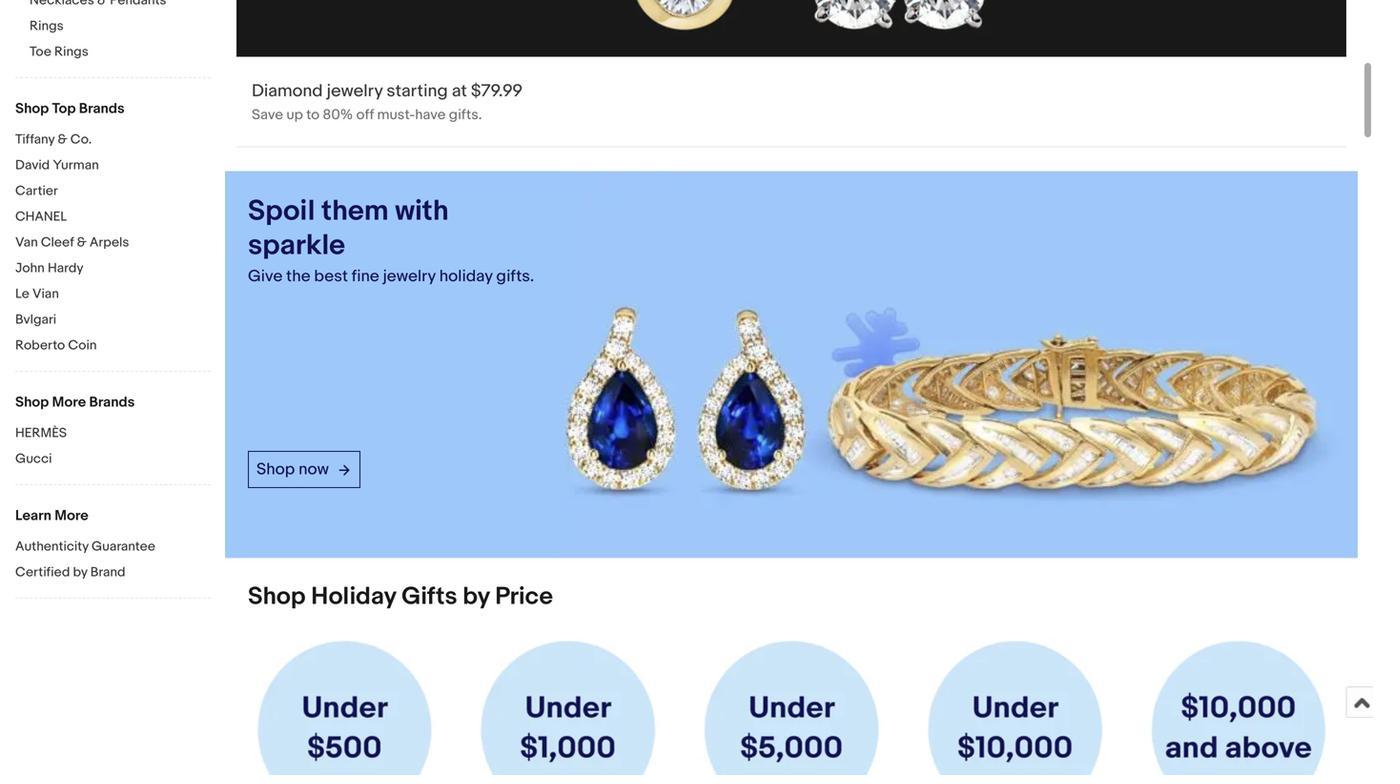 Task type: vqa. For each thing, say whether or not it's contained in the screenshot.
for
no



Task type: describe. For each thing, give the bounding box(es) containing it.
yurman
[[53, 157, 99, 174]]

save
[[252, 106, 283, 124]]

spoil them with sparkle give the best fine jewelry holiday gifts.
[[248, 194, 534, 287]]

rings link
[[30, 18, 211, 36]]

gucci link
[[15, 451, 211, 469]]

hermès gucci
[[15, 425, 67, 467]]

bvlgari link
[[15, 312, 211, 330]]

starting
[[387, 81, 448, 102]]

hardy
[[48, 260, 84, 277]]

fine
[[352, 267, 379, 287]]

roberto
[[15, 338, 65, 354]]

gifts. inside "spoil them with sparkle give the best fine jewelry holiday gifts."
[[496, 267, 534, 287]]

cleef
[[41, 235, 74, 251]]

certified
[[15, 565, 70, 581]]

diamond
[[252, 81, 323, 102]]

have
[[415, 106, 446, 124]]

tiffany & co. link
[[15, 132, 211, 150]]

brands for shop more brands
[[89, 394, 135, 411]]

must-
[[377, 106, 415, 124]]

none text field containing diamond jewelry starting at $79.99
[[236, 0, 1346, 146]]

jewelry inside "spoil them with sparkle give the best fine jewelry holiday gifts."
[[383, 267, 436, 287]]

by for price
[[463, 582, 490, 612]]

holiday
[[311, 582, 396, 612]]

1 vertical spatial rings
[[54, 44, 88, 60]]

le
[[15, 286, 29, 302]]

shop for shop top brands
[[15, 100, 49, 117]]

jewelry inside diamond jewelry starting at $79.99 save up to 80% off must-have gifts.
[[327, 81, 383, 102]]

david
[[15, 157, 50, 174]]

rings toe rings
[[30, 18, 88, 60]]

co.
[[70, 132, 92, 148]]

more for shop
[[52, 394, 86, 411]]

toe rings link
[[30, 44, 211, 62]]

shop holiday gifts by price
[[248, 582, 553, 612]]

learn
[[15, 507, 51, 524]]

them
[[321, 194, 389, 228]]

brands for shop top brands
[[79, 100, 125, 117]]

learn more
[[15, 507, 88, 524]]

best
[[314, 267, 348, 287]]

shop for shop more brands
[[15, 394, 49, 411]]

spoil them with sparkle image
[[565, 171, 1358, 558]]



Task type: locate. For each thing, give the bounding box(es) containing it.
shop left holiday
[[248, 582, 306, 612]]

shop up tiffany
[[15, 100, 49, 117]]

brands up tiffany & co. link
[[79, 100, 125, 117]]

diamond jewelry starting at $79.99 save up to 80% off must-have gifts.
[[252, 81, 523, 124]]

1 vertical spatial more
[[55, 507, 88, 524]]

give
[[248, 267, 283, 287]]

& right cleef
[[77, 235, 87, 251]]

gifts.
[[449, 106, 482, 124], [496, 267, 534, 287]]

$79.99
[[471, 81, 523, 102]]

by left brand
[[73, 565, 87, 581]]

1 horizontal spatial gifts.
[[496, 267, 534, 287]]

to
[[306, 106, 320, 124]]

price
[[495, 582, 553, 612]]

gifts. down at in the top of the page
[[449, 106, 482, 124]]

gifts
[[402, 582, 457, 612]]

shop now
[[257, 460, 329, 480]]

guarantee
[[92, 539, 155, 555]]

authenticity guarantee link
[[15, 539, 211, 557]]

gifts. inside diamond jewelry starting at $79.99 save up to 80% off must-have gifts.
[[449, 106, 482, 124]]

more
[[52, 394, 86, 411], [55, 507, 88, 524]]

shop left now
[[257, 460, 295, 480]]

vian
[[32, 286, 59, 302]]

by right the gifts at left bottom
[[463, 582, 490, 612]]

shop more brands
[[15, 394, 135, 411]]

top
[[52, 100, 76, 117]]

list
[[225, 635, 1358, 775]]

1 vertical spatial by
[[463, 582, 490, 612]]

jewelry up off
[[327, 81, 383, 102]]

brands up 'hermès' link
[[89, 394, 135, 411]]

1 vertical spatial gifts.
[[496, 267, 534, 287]]

certified by brand link
[[15, 565, 211, 583]]

None text field
[[236, 0, 1346, 146]]

1 horizontal spatial &
[[77, 235, 87, 251]]

0 horizontal spatial &
[[58, 132, 67, 148]]

1 horizontal spatial by
[[463, 582, 490, 612]]

0 vertical spatial gifts.
[[449, 106, 482, 124]]

cartier
[[15, 183, 58, 199]]

by for brand
[[73, 565, 87, 581]]

cartier link
[[15, 183, 211, 201]]

roberto coin link
[[15, 338, 211, 356]]

gucci
[[15, 451, 52, 467]]

more up hermès at the bottom left of page
[[52, 394, 86, 411]]

0 vertical spatial jewelry
[[327, 81, 383, 102]]

up
[[286, 106, 303, 124]]

chanel
[[15, 209, 67, 225]]

by
[[73, 565, 87, 581], [463, 582, 490, 612]]

rings
[[30, 18, 64, 34], [54, 44, 88, 60]]

0 vertical spatial more
[[52, 394, 86, 411]]

authenticity
[[15, 539, 89, 555]]

shop for shop now
[[257, 460, 295, 480]]

van cleef & arpels link
[[15, 235, 211, 253]]

tiffany
[[15, 132, 55, 148]]

80%
[[323, 106, 353, 124]]

david yurman link
[[15, 157, 211, 175]]

now
[[299, 460, 329, 480]]

shop up hermès at the bottom left of page
[[15, 394, 49, 411]]

hermès
[[15, 425, 67, 442]]

rings up toe
[[30, 18, 64, 34]]

gifts. right holiday
[[496, 267, 534, 287]]

sparkle
[[248, 228, 345, 263]]

shop now link
[[248, 451, 360, 488]]

shop top brands
[[15, 100, 125, 117]]

with
[[395, 194, 449, 228]]

toe
[[30, 44, 51, 60]]

coin
[[68, 338, 97, 354]]

shop for shop holiday gifts by price
[[248, 582, 306, 612]]

0 horizontal spatial gifts.
[[449, 106, 482, 124]]

off
[[356, 106, 374, 124]]

brands
[[79, 100, 125, 117], [89, 394, 135, 411]]

by inside authenticity guarantee certified by brand
[[73, 565, 87, 581]]

& left co.
[[58, 132, 67, 148]]

le vian link
[[15, 286, 211, 304]]

jewelry right fine
[[383, 267, 436, 287]]

arpels
[[90, 235, 129, 251]]

spoil
[[248, 194, 315, 228]]

jewelry
[[327, 81, 383, 102], [383, 267, 436, 287]]

brand
[[90, 565, 125, 581]]

at
[[452, 81, 467, 102]]

hermès link
[[15, 425, 211, 443]]

shop
[[15, 100, 49, 117], [15, 394, 49, 411], [257, 460, 295, 480], [248, 582, 306, 612]]

authenticity guarantee certified by brand
[[15, 539, 155, 581]]

john
[[15, 260, 45, 277]]

0 horizontal spatial by
[[73, 565, 87, 581]]

1 vertical spatial brands
[[89, 394, 135, 411]]

tiffany & co. david yurman cartier chanel van cleef & arpels john hardy le vian bvlgari roberto coin
[[15, 132, 129, 354]]

&
[[58, 132, 67, 148], [77, 235, 87, 251]]

rings right toe
[[54, 44, 88, 60]]

0 vertical spatial rings
[[30, 18, 64, 34]]

van
[[15, 235, 38, 251]]

chanel link
[[15, 209, 211, 227]]

1 vertical spatial &
[[77, 235, 87, 251]]

the
[[286, 267, 310, 287]]

more for learn
[[55, 507, 88, 524]]

bvlgari
[[15, 312, 56, 328]]

john hardy link
[[15, 260, 211, 278]]

0 vertical spatial by
[[73, 565, 87, 581]]

more up the 'authenticity'
[[55, 507, 88, 524]]

holiday
[[439, 267, 493, 287]]

1 vertical spatial jewelry
[[383, 267, 436, 287]]

0 vertical spatial brands
[[79, 100, 125, 117]]

0 vertical spatial &
[[58, 132, 67, 148]]



